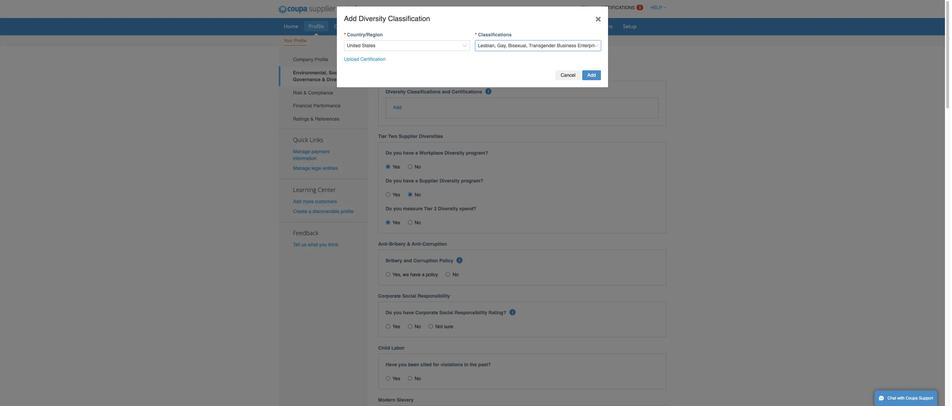 Task type: locate. For each thing, give the bounding box(es) containing it.
1 horizontal spatial anti-
[[412, 242, 423, 247]]

corporate
[[378, 294, 401, 299], [415, 310, 438, 316]]

support
[[919, 396, 933, 401]]

program? for do you have a supplier diversity program?
[[461, 178, 483, 184]]

5 yes from the top
[[393, 376, 400, 382]]

1 horizontal spatial tier
[[424, 206, 433, 212]]

None radio
[[386, 272, 390, 277], [386, 324, 390, 329], [408, 376, 412, 381], [386, 272, 390, 277], [386, 324, 390, 329], [408, 376, 412, 381]]

two
[[388, 134, 397, 139]]

for
[[433, 362, 439, 368]]

* classifications
[[475, 32, 512, 37]]

payment
[[312, 149, 330, 154]]

the
[[470, 362, 477, 368]]

responsibility up do you have corporate social responsibility rating?
[[418, 294, 450, 299]]

not sure
[[435, 324, 453, 330]]

0 horizontal spatial social
[[402, 294, 416, 299]]

profile link
[[304, 21, 328, 31]]

0 horizontal spatial add button
[[393, 104, 402, 111]]

0 horizontal spatial corporate
[[378, 294, 401, 299]]

add-
[[593, 23, 604, 30]]

no for workplace
[[415, 164, 421, 170]]

bribery up yes,
[[386, 258, 402, 264]]

you for do you measure tier 2 diversity spend?
[[393, 206, 402, 212]]

you for do you have a workplace diversity program?
[[393, 150, 402, 156]]

1 horizontal spatial additional information image
[[510, 310, 516, 316]]

yes for have you been cited for violations in the past?
[[393, 376, 400, 382]]

0 horizontal spatial and
[[404, 258, 412, 264]]

manage payment information link
[[293, 149, 330, 161]]

financial performance link
[[279, 99, 368, 112]]

1 horizontal spatial social
[[439, 310, 453, 316]]

1 vertical spatial supplier
[[419, 178, 438, 184]]

×
[[596, 13, 601, 24]]

yes, we have a policy
[[393, 272, 438, 278]]

profile up environmental, social, governance & diversity link
[[315, 57, 328, 62]]

have right we
[[410, 272, 421, 278]]

coupa supplier portal image
[[274, 1, 361, 18]]

corporate down yes,
[[378, 294, 401, 299]]

a left the 'policy' on the bottom left
[[422, 272, 425, 278]]

manage down information
[[293, 166, 310, 171]]

policy
[[439, 258, 453, 264]]

0 vertical spatial social,
[[444, 53, 473, 64]]

bribery up bribery and corruption policy
[[389, 242, 406, 247]]

no for 2
[[415, 220, 421, 226]]

have for policy
[[410, 272, 421, 278]]

add more customers link
[[293, 199, 337, 204]]

a for do you have a supplier diversity program?
[[415, 178, 418, 184]]

classifications
[[478, 32, 512, 37], [407, 89, 441, 94]]

have
[[403, 150, 414, 156], [403, 178, 414, 184], [410, 272, 421, 278], [403, 310, 414, 316]]

add right cancel
[[588, 72, 596, 78]]

have down corporate social responsibility on the bottom left of page
[[403, 310, 414, 316]]

0 vertical spatial and
[[442, 89, 451, 94]]

corruption up the 'policy' on the bottom left
[[414, 258, 438, 264]]

1 vertical spatial profile
[[294, 38, 307, 43]]

and up we
[[404, 258, 412, 264]]

a up "measure"
[[415, 178, 418, 184]]

manage legal entities link
[[293, 166, 338, 171]]

corporate up not
[[415, 310, 438, 316]]

program? for do you have a workplace diversity program?
[[466, 150, 488, 156]]

no down workplace
[[415, 164, 421, 170]]

environmental, inside environmental, social, governance & diversity
[[293, 70, 327, 75]]

tier
[[378, 134, 387, 139], [424, 206, 433, 212]]

social
[[402, 294, 416, 299], [439, 310, 453, 316]]

chat with coupa support button
[[875, 391, 938, 406]]

company profile link
[[279, 53, 368, 66]]

you for do you have a supplier diversity program?
[[393, 178, 402, 184]]

have for workplace
[[403, 150, 414, 156]]

learning
[[293, 186, 316, 194]]

manage legal entities
[[293, 166, 338, 171]]

upload certification
[[344, 56, 386, 62]]

1 * from the left
[[344, 32, 346, 37]]

1 vertical spatial add button
[[393, 104, 402, 111]]

1 horizontal spatial environmental, social, governance & diversity
[[378, 53, 576, 64]]

add button up two on the left top of the page
[[393, 104, 402, 111]]

0 vertical spatial classifications
[[478, 32, 512, 37]]

cited
[[421, 362, 432, 368]]

a for do you have a workplace diversity program?
[[415, 150, 418, 156]]

tier left 2
[[424, 206, 433, 212]]

classifications inside "×" dialog
[[478, 32, 512, 37]]

additional information image right rating?
[[510, 310, 516, 316]]

1 yes from the top
[[393, 164, 400, 170]]

0 horizontal spatial anti-
[[378, 242, 389, 247]]

compliance
[[308, 90, 333, 95]]

a left workplace
[[415, 150, 418, 156]]

additional information image for bribery and corruption policy
[[457, 257, 463, 264]]

additional information image
[[457, 257, 463, 264], [510, 310, 516, 316]]

1 vertical spatial environmental, social, governance & diversity
[[293, 70, 347, 82]]

diversity inside "×" dialog
[[359, 14, 386, 23]]

0 horizontal spatial environmental, social, governance & diversity
[[293, 70, 347, 82]]

manage for manage legal entities
[[293, 166, 310, 171]]

have down tier two supplier diversities
[[403, 150, 414, 156]]

governance inside environmental, social, governance & diversity
[[293, 77, 321, 82]]

0 horizontal spatial classifications
[[407, 89, 441, 94]]

responsibility left rating?
[[455, 310, 487, 316]]

0 vertical spatial supplier
[[399, 134, 418, 139]]

add button right "cancel" button
[[582, 70, 601, 80]]

cancel button
[[556, 70, 581, 80]]

1 vertical spatial responsibility
[[455, 310, 487, 316]]

certifications
[[452, 89, 482, 94]]

anti-bribery & anti-corruption
[[378, 242, 447, 247]]

supplier right two on the left top of the page
[[399, 134, 418, 139]]

ratings
[[293, 116, 309, 122]]

0 horizontal spatial additional information image
[[457, 257, 463, 264]]

0 vertical spatial governance
[[476, 53, 528, 64]]

with
[[898, 396, 905, 401]]

1 vertical spatial corruption
[[414, 258, 438, 264]]

1 vertical spatial manage
[[293, 166, 310, 171]]

0 vertical spatial manage
[[293, 149, 310, 154]]

0 horizontal spatial tier
[[378, 134, 387, 139]]

home
[[284, 23, 298, 30]]

company
[[293, 57, 313, 62]]

* country/region
[[344, 32, 383, 37]]

0 horizontal spatial governance
[[293, 77, 321, 82]]

tell us what you think
[[293, 242, 338, 248]]

quick links
[[293, 136, 323, 144]]

1 vertical spatial corporate
[[415, 310, 438, 316]]

social,
[[444, 53, 473, 64], [329, 70, 344, 75]]

0 vertical spatial additional information image
[[457, 257, 463, 264]]

yes
[[393, 164, 400, 170], [393, 192, 400, 198], [393, 220, 400, 226], [393, 324, 400, 330], [393, 376, 400, 382]]

1 horizontal spatial *
[[475, 32, 477, 37]]

1 vertical spatial governance
[[293, 77, 321, 82]]

profile right your
[[294, 38, 307, 43]]

0 horizontal spatial environmental,
[[293, 70, 327, 75]]

0 vertical spatial corruption
[[423, 242, 447, 247]]

3 yes from the top
[[393, 220, 400, 226]]

environmental, social, governance & diversity down the * classifications
[[378, 53, 576, 64]]

0 vertical spatial social
[[402, 294, 416, 299]]

1 anti- from the left
[[378, 242, 389, 247]]

supplier up do you measure tier 2 diversity spend?
[[419, 178, 438, 184]]

* for * classifications
[[475, 32, 477, 37]]

a
[[415, 150, 418, 156], [415, 178, 418, 184], [309, 209, 311, 214], [422, 272, 425, 278]]

labor
[[391, 346, 405, 351]]

social up not sure
[[439, 310, 453, 316]]

1 horizontal spatial add button
[[582, 70, 601, 80]]

additional information image
[[485, 88, 492, 94]]

have for supplier
[[403, 178, 414, 184]]

2 do from the top
[[386, 178, 392, 184]]

1 vertical spatial classifications
[[407, 89, 441, 94]]

coupa
[[906, 396, 918, 401]]

tier left two on the left top of the page
[[378, 134, 387, 139]]

governance down the * classifications
[[476, 53, 528, 64]]

1 horizontal spatial governance
[[476, 53, 528, 64]]

1 manage from the top
[[293, 149, 310, 154]]

diversity inside environmental, social, governance & diversity
[[327, 77, 347, 82]]

no down "measure"
[[415, 220, 421, 226]]

0 vertical spatial responsibility
[[418, 294, 450, 299]]

and
[[442, 89, 451, 94], [404, 258, 412, 264]]

modern slavery
[[378, 398, 414, 403]]

2 yes from the top
[[393, 192, 400, 198]]

0 horizontal spatial social,
[[329, 70, 344, 75]]

ratings & references
[[293, 116, 339, 122]]

1 horizontal spatial environmental,
[[378, 53, 442, 64]]

0 vertical spatial program?
[[466, 150, 488, 156]]

0 horizontal spatial *
[[344, 32, 346, 37]]

corruption up policy
[[423, 242, 447, 247]]

2 * from the left
[[475, 32, 477, 37]]

upload certification button
[[344, 56, 386, 62]]

financial performance
[[293, 103, 341, 109]]

create a discoverable profile
[[293, 209, 354, 214]]

1 vertical spatial social,
[[329, 70, 344, 75]]

1 horizontal spatial social,
[[444, 53, 473, 64]]

environmental, down sheets on the left
[[378, 53, 442, 64]]

quick
[[293, 136, 308, 144]]

× dialog
[[337, 6, 609, 88]]

1 vertical spatial environmental,
[[293, 70, 327, 75]]

3 do from the top
[[386, 206, 392, 212]]

home link
[[280, 21, 303, 31]]

classifications for *
[[478, 32, 512, 37]]

manage inside manage payment information
[[293, 149, 310, 154]]

anti-
[[378, 242, 389, 247], [412, 242, 423, 247]]

1 vertical spatial additional information image
[[510, 310, 516, 316]]

and left certifications
[[442, 89, 451, 94]]

no down policy
[[453, 272, 459, 278]]

add up orders
[[344, 14, 357, 23]]

manage
[[293, 149, 310, 154], [293, 166, 310, 171]]

yes for do you measure tier 2 diversity spend?
[[393, 220, 400, 226]]

0 horizontal spatial responsibility
[[418, 294, 450, 299]]

0 horizontal spatial supplier
[[399, 134, 418, 139]]

4 do from the top
[[386, 310, 392, 316]]

do
[[386, 150, 392, 156], [386, 178, 392, 184], [386, 206, 392, 212], [386, 310, 392, 316]]

× button
[[588, 6, 608, 30]]

setup link
[[619, 21, 641, 31]]

service/time
[[361, 23, 391, 30]]

& inside environmental, social, governance & diversity
[[322, 77, 325, 82]]

do for do you have a workplace diversity program?
[[386, 150, 392, 156]]

0 vertical spatial add button
[[582, 70, 601, 80]]

no
[[415, 164, 421, 170], [415, 192, 421, 198], [415, 220, 421, 226], [453, 272, 459, 278], [415, 324, 421, 330], [415, 376, 421, 382]]

1 vertical spatial social
[[439, 310, 453, 316]]

1 vertical spatial program?
[[461, 178, 483, 184]]

1 do from the top
[[386, 150, 392, 156]]

governance up 'risk & compliance'
[[293, 77, 321, 82]]

you
[[393, 150, 402, 156], [393, 178, 402, 184], [393, 206, 402, 212], [319, 242, 327, 248], [393, 310, 402, 316], [398, 362, 407, 368]]

environmental, social, governance & diversity up compliance
[[293, 70, 347, 82]]

additional information image right policy
[[457, 257, 463, 264]]

social down we
[[402, 294, 416, 299]]

you for have you been cited for violations in the past?
[[398, 362, 407, 368]]

0 vertical spatial bribery
[[389, 242, 406, 247]]

1 horizontal spatial classifications
[[478, 32, 512, 37]]

program?
[[466, 150, 488, 156], [461, 178, 483, 184]]

think
[[328, 242, 338, 248]]

manage up information
[[293, 149, 310, 154]]

create a discoverable profile link
[[293, 209, 354, 214]]

2 vertical spatial profile
[[315, 57, 328, 62]]

have up "measure"
[[403, 178, 414, 184]]

environmental, down company profile on the left
[[293, 70, 327, 75]]

no down been
[[415, 376, 421, 382]]

no up "measure"
[[415, 192, 421, 198]]

0 vertical spatial corporate
[[378, 294, 401, 299]]

do you measure tier 2 diversity spend?
[[386, 206, 476, 212]]

2 manage from the top
[[293, 166, 310, 171]]

orders link
[[330, 21, 355, 31]]

yes,
[[393, 272, 402, 278]]

profile down coupa supplier portal image
[[309, 23, 324, 30]]

None radio
[[386, 165, 390, 169], [408, 165, 412, 169], [386, 193, 390, 197], [408, 193, 412, 197], [386, 220, 390, 225], [408, 220, 412, 225], [446, 272, 450, 277], [408, 324, 412, 329], [429, 324, 433, 329], [386, 376, 390, 381], [386, 165, 390, 169], [408, 165, 412, 169], [386, 193, 390, 197], [408, 193, 412, 197], [386, 220, 390, 225], [408, 220, 412, 225], [446, 272, 450, 277], [408, 324, 412, 329], [429, 324, 433, 329], [386, 376, 390, 381]]

0 vertical spatial environmental,
[[378, 53, 442, 64]]

bribery
[[389, 242, 406, 247], [386, 258, 402, 264]]



Task type: vqa. For each thing, say whether or not it's contained in the screenshot.
spend?
yes



Task type: describe. For each thing, give the bounding box(es) containing it.
1 horizontal spatial and
[[442, 89, 451, 94]]

* for * country/region
[[344, 32, 346, 37]]

cancel
[[561, 72, 576, 78]]

no for for
[[415, 376, 421, 382]]

performance
[[313, 103, 341, 109]]

do you have a workplace diversity program?
[[386, 150, 488, 156]]

diversity classifications and certifications
[[386, 89, 482, 94]]

a for yes, we have a policy
[[422, 272, 425, 278]]

entities
[[323, 166, 338, 171]]

links
[[310, 136, 323, 144]]

add up create
[[293, 199, 302, 204]]

manage for manage payment information
[[293, 149, 310, 154]]

center
[[318, 186, 336, 194]]

spend?
[[459, 206, 476, 212]]

add up two on the left top of the page
[[393, 105, 402, 110]]

your profile
[[284, 38, 307, 43]]

orders
[[334, 23, 351, 30]]

setup
[[623, 23, 637, 30]]

create
[[293, 209, 307, 214]]

you for do you have corporate social responsibility rating?
[[393, 310, 402, 316]]

1 vertical spatial and
[[404, 258, 412, 264]]

your profile link
[[284, 37, 307, 46]]

2 anti- from the left
[[412, 242, 423, 247]]

what
[[308, 242, 318, 248]]

service/time sheets link
[[357, 21, 413, 31]]

tier two supplier diversities
[[378, 134, 443, 139]]

additional information image for do you have corporate social responsibility rating?
[[510, 310, 516, 316]]

sure
[[444, 324, 453, 330]]

classifications for diversity
[[407, 89, 441, 94]]

references
[[315, 116, 339, 122]]

do for do you have a supplier diversity program?
[[386, 178, 392, 184]]

sheets
[[393, 23, 409, 30]]

classification
[[388, 14, 430, 23]]

social, inside environmental, social, governance & diversity
[[329, 70, 344, 75]]

do you have a supplier diversity program?
[[386, 178, 483, 184]]

do you have corporate social responsibility rating?
[[386, 310, 506, 316]]

tell us what you think button
[[293, 242, 338, 248]]

risk & compliance link
[[279, 86, 368, 99]]

0 vertical spatial environmental, social, governance & diversity
[[378, 53, 576, 64]]

1 vertical spatial bribery
[[386, 258, 402, 264]]

add more customers
[[293, 199, 337, 204]]

no left not
[[415, 324, 421, 330]]

not
[[435, 324, 443, 330]]

slavery
[[397, 398, 414, 403]]

1 horizontal spatial supplier
[[419, 178, 438, 184]]

do for do you measure tier 2 diversity spend?
[[386, 206, 392, 212]]

do for do you have corporate social responsibility rating?
[[386, 310, 392, 316]]

have for social
[[403, 310, 414, 316]]

past?
[[478, 362, 491, 368]]

legal
[[312, 166, 322, 171]]

certification
[[361, 56, 386, 62]]

yes for do you have a workplace diversity program?
[[393, 164, 400, 170]]

diversities
[[419, 134, 443, 139]]

you inside "button"
[[319, 242, 327, 248]]

information
[[293, 156, 317, 161]]

rating?
[[489, 310, 506, 316]]

your
[[284, 38, 293, 43]]

more
[[303, 199, 314, 204]]

have
[[386, 362, 397, 368]]

0 vertical spatial tier
[[378, 134, 387, 139]]

add-ons
[[593, 23, 613, 30]]

1 horizontal spatial responsibility
[[455, 310, 487, 316]]

workplace
[[419, 150, 443, 156]]

2
[[434, 206, 437, 212]]

yes for do you have a supplier diversity program?
[[393, 192, 400, 198]]

child labor
[[378, 346, 405, 351]]

0 vertical spatial profile
[[309, 23, 324, 30]]

risk
[[293, 90, 302, 95]]

4 yes from the top
[[393, 324, 400, 330]]

1 vertical spatial tier
[[424, 206, 433, 212]]

service/time sheets
[[361, 23, 409, 30]]

modern
[[378, 398, 395, 403]]

no for supplier
[[415, 192, 421, 198]]

violations
[[441, 362, 463, 368]]

learning center
[[293, 186, 336, 194]]

us
[[302, 242, 307, 248]]

1 horizontal spatial corporate
[[415, 310, 438, 316]]

risk & compliance
[[293, 90, 333, 95]]

profile for company profile
[[315, 57, 328, 62]]

company profile
[[293, 57, 328, 62]]

add-ons link
[[589, 21, 617, 31]]

environmental, social, governance & diversity link
[[279, 66, 368, 86]]

in
[[464, 362, 469, 368]]

feedback
[[293, 229, 319, 237]]

profile for your profile
[[294, 38, 307, 43]]

have you been cited for violations in the past?
[[386, 362, 491, 368]]

policy
[[426, 272, 438, 278]]

country/region
[[347, 32, 383, 37]]

profile
[[341, 209, 354, 214]]

chat with coupa support
[[888, 396, 933, 401]]

been
[[408, 362, 419, 368]]

bribery and corruption policy
[[386, 258, 453, 264]]

a right create
[[309, 209, 311, 214]]

corporate social responsibility
[[378, 294, 450, 299]]

financial
[[293, 103, 312, 109]]

child
[[378, 346, 390, 351]]

ratings & references link
[[279, 112, 368, 126]]



